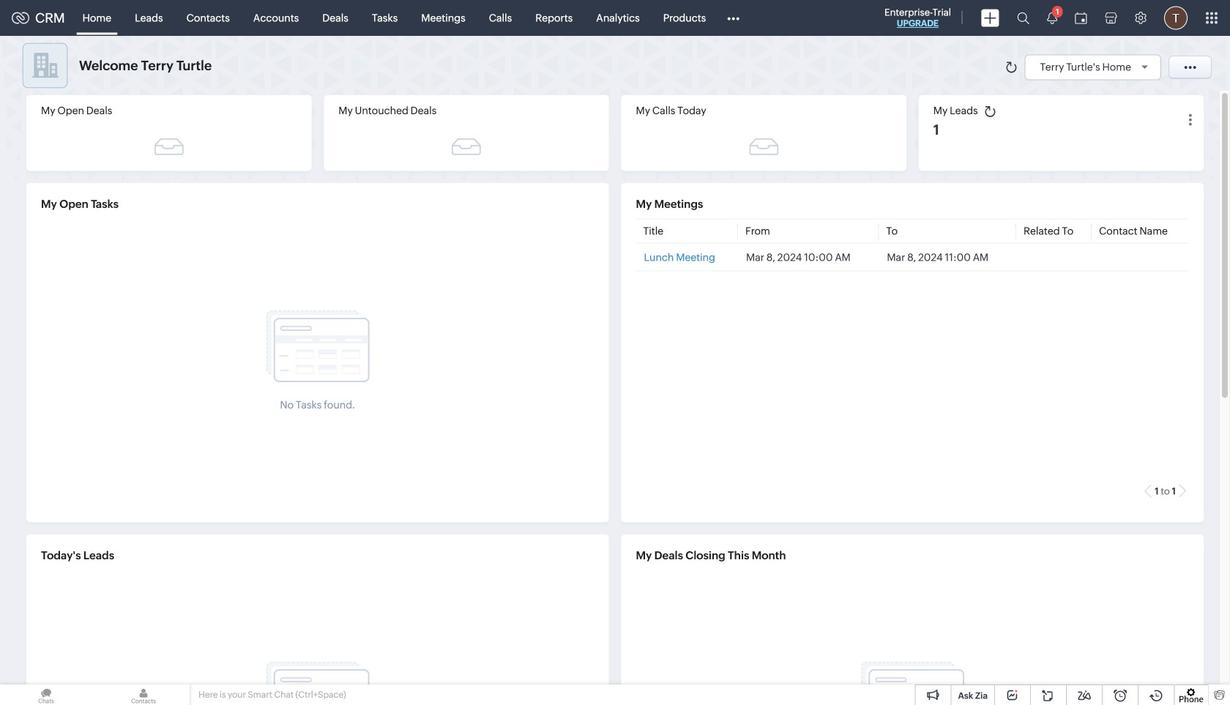 Task type: describe. For each thing, give the bounding box(es) containing it.
search image
[[1017, 12, 1030, 24]]

calendar image
[[1075, 12, 1088, 24]]

signals element
[[1039, 0, 1067, 36]]

profile element
[[1156, 0, 1197, 36]]



Task type: locate. For each thing, give the bounding box(es) containing it.
contacts image
[[97, 685, 190, 705]]

profile image
[[1165, 6, 1188, 30]]

logo image
[[12, 12, 29, 24]]

create menu element
[[973, 0, 1009, 36]]

Other Modules field
[[718, 6, 750, 30]]

create menu image
[[982, 9, 1000, 27]]

chats image
[[0, 685, 92, 705]]

search element
[[1009, 0, 1039, 36]]



